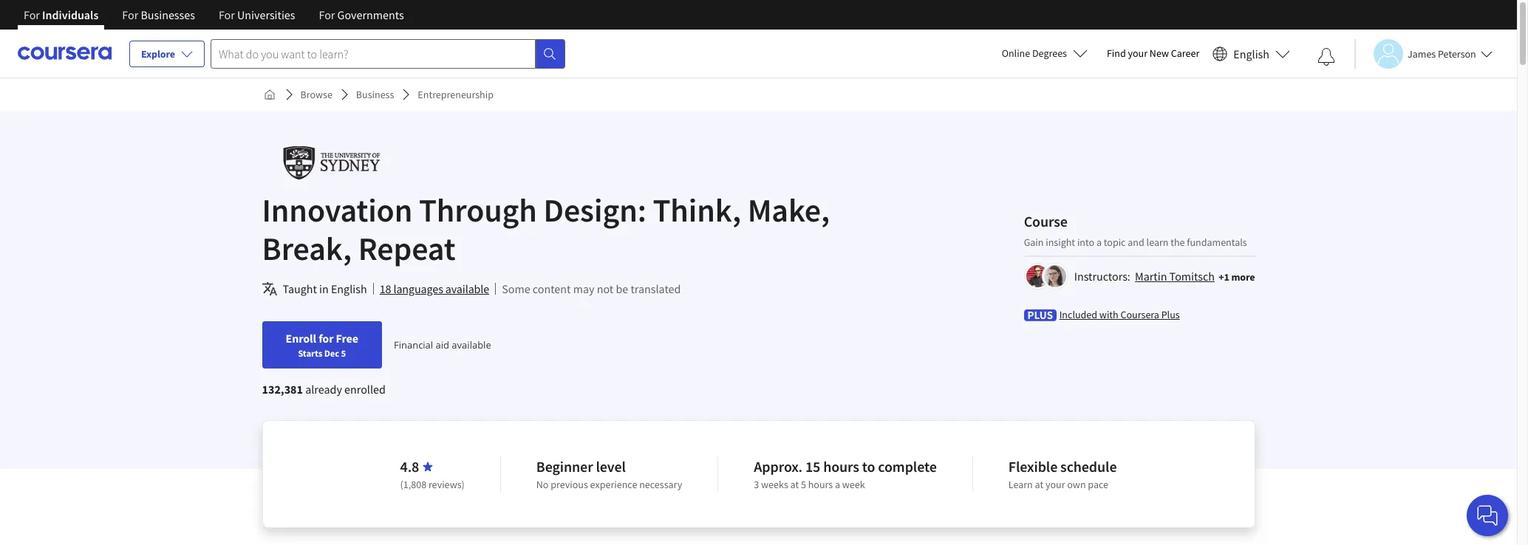 Task type: locate. For each thing, give the bounding box(es) containing it.
1 horizontal spatial 5
[[801, 478, 806, 491]]

online
[[1002, 47, 1030, 60]]

available right aid
[[452, 339, 491, 352]]

show notifications image
[[1318, 48, 1336, 66]]

a
[[1097, 235, 1102, 249], [835, 478, 840, 491]]

3 for from the left
[[219, 7, 235, 22]]

some
[[502, 282, 530, 296]]

available for 18 languages available
[[446, 282, 489, 296]]

18 languages available button
[[380, 280, 489, 298]]

browse link
[[295, 81, 338, 108]]

your right find
[[1128, 47, 1148, 60]]

0 vertical spatial hours
[[823, 457, 859, 476]]

instructors:
[[1074, 269, 1131, 283]]

business
[[356, 88, 394, 101]]

5 down 15
[[801, 478, 806, 491]]

2 at from the left
[[1035, 478, 1044, 491]]

hours
[[823, 457, 859, 476], [808, 478, 833, 491]]

for left individuals in the top left of the page
[[24, 7, 40, 22]]

0 horizontal spatial english
[[331, 282, 367, 296]]

for
[[24, 7, 40, 22], [122, 7, 138, 22], [219, 7, 235, 22], [319, 7, 335, 22]]

for
[[319, 331, 334, 346]]

english right in at the left bottom of page
[[331, 282, 367, 296]]

for for businesses
[[122, 7, 138, 22]]

1 vertical spatial available
[[452, 339, 491, 352]]

own
[[1067, 478, 1086, 491]]

1 horizontal spatial english
[[1234, 46, 1270, 61]]

a left week
[[835, 478, 840, 491]]

1 horizontal spatial a
[[1097, 235, 1102, 249]]

for governments
[[319, 7, 404, 22]]

for left governments
[[319, 7, 335, 22]]

5
[[341, 347, 346, 359], [801, 478, 806, 491]]

your inside flexible schedule learn at your own pace
[[1046, 478, 1065, 491]]

english
[[1234, 46, 1270, 61], [331, 282, 367, 296]]

0 vertical spatial available
[[446, 282, 489, 296]]

1 horizontal spatial your
[[1128, 47, 1148, 60]]

hours up week
[[823, 457, 859, 476]]

already
[[305, 382, 342, 397]]

for for individuals
[[24, 7, 40, 22]]

explore
[[141, 47, 175, 61]]

a inside approx. 15 hours to complete 3 weeks at 5 hours a week
[[835, 478, 840, 491]]

coursera
[[1121, 308, 1160, 321]]

translated
[[631, 282, 681, 296]]

1 for from the left
[[24, 7, 40, 22]]

your left own
[[1046, 478, 1065, 491]]

your
[[1128, 47, 1148, 60], [1046, 478, 1065, 491]]

beginner level no previous experience necessary
[[536, 457, 682, 491]]

complete
[[878, 457, 937, 476]]

pace
[[1088, 478, 1109, 491]]

available inside button
[[446, 282, 489, 296]]

english button
[[1207, 30, 1296, 78]]

learn
[[1009, 478, 1033, 491]]

1 vertical spatial 5
[[801, 478, 806, 491]]

more
[[1232, 270, 1255, 283]]

1 vertical spatial a
[[835, 478, 840, 491]]

may
[[573, 282, 595, 296]]

included with coursera plus link
[[1060, 307, 1180, 322]]

into
[[1078, 235, 1095, 249]]

course gain insight into a topic and learn the fundamentals
[[1024, 212, 1247, 249]]

financial aid available button
[[394, 339, 491, 352]]

4.8
[[400, 457, 419, 476]]

1 vertical spatial your
[[1046, 478, 1065, 491]]

0 horizontal spatial a
[[835, 478, 840, 491]]

banner navigation
[[12, 0, 416, 41]]

at
[[790, 478, 799, 491], [1035, 478, 1044, 491]]

1 horizontal spatial at
[[1035, 478, 1044, 491]]

the university of sydney image
[[262, 146, 401, 180]]

available left some
[[446, 282, 489, 296]]

entrepreneurship link
[[412, 81, 500, 108]]

fundamentals
[[1187, 235, 1247, 249]]

enroll
[[286, 331, 316, 346]]

for left "universities"
[[219, 7, 235, 22]]

break,
[[262, 228, 352, 269]]

3
[[754, 478, 759, 491]]

1 vertical spatial english
[[331, 282, 367, 296]]

2 for from the left
[[122, 7, 138, 22]]

career
[[1171, 47, 1200, 60]]

None search field
[[211, 39, 565, 68]]

business link
[[350, 81, 400, 108]]

content
[[533, 282, 571, 296]]

peterson
[[1438, 47, 1477, 60]]

martin tomitsch link
[[1135, 269, 1215, 283]]

find
[[1107, 47, 1126, 60]]

for individuals
[[24, 7, 99, 22]]

flexible
[[1009, 457, 1058, 476]]

chat with us image
[[1476, 504, 1500, 528]]

0 horizontal spatial at
[[790, 478, 799, 491]]

at right learn on the bottom
[[1035, 478, 1044, 491]]

hours down 15
[[808, 478, 833, 491]]

topic
[[1104, 235, 1126, 249]]

no
[[536, 478, 549, 491]]

english right 'career'
[[1234, 46, 1270, 61]]

5 right dec
[[341, 347, 346, 359]]

available
[[446, 282, 489, 296], [452, 339, 491, 352]]

be
[[616, 282, 628, 296]]

martin tomitsch image
[[1026, 265, 1049, 287]]

available for financial aid available
[[452, 339, 491, 352]]

132,381 already enrolled
[[262, 382, 386, 397]]

for for universities
[[219, 7, 235, 22]]

gain
[[1024, 235, 1044, 249]]

weeks
[[761, 478, 788, 491]]

1 vertical spatial hours
[[808, 478, 833, 491]]

0 horizontal spatial 5
[[341, 347, 346, 359]]

at inside flexible schedule learn at your own pace
[[1035, 478, 1044, 491]]

0 horizontal spatial your
[[1046, 478, 1065, 491]]

4 for from the left
[[319, 7, 335, 22]]

0 vertical spatial 5
[[341, 347, 346, 359]]

beginner
[[536, 457, 593, 476]]

0 vertical spatial english
[[1234, 46, 1270, 61]]

0 vertical spatial a
[[1097, 235, 1102, 249]]

approx. 15 hours to complete 3 weeks at 5 hours a week
[[754, 457, 937, 491]]

a right into
[[1097, 235, 1102, 249]]

universities
[[237, 7, 295, 22]]

for left businesses
[[122, 7, 138, 22]]

taught in english
[[283, 282, 367, 296]]

at right weeks on the bottom of the page
[[790, 478, 799, 491]]

course
[[1024, 212, 1068, 230]]

1 at from the left
[[790, 478, 799, 491]]



Task type: vqa. For each thing, say whether or not it's contained in the screenshot.
in
yes



Task type: describe. For each thing, give the bounding box(es) containing it.
instructors: martin tomitsch +1 more
[[1074, 269, 1255, 283]]

browse
[[300, 88, 332, 101]]

martin
[[1135, 269, 1167, 283]]

languages
[[394, 282, 443, 296]]

a inside course gain insight into a topic and learn the fundamentals
[[1097, 235, 1102, 249]]

included
[[1060, 308, 1098, 321]]

flexible schedule learn at your own pace
[[1009, 457, 1117, 491]]

taught
[[283, 282, 317, 296]]

aid
[[436, 339, 449, 352]]

dec
[[324, 347, 339, 359]]

governments
[[337, 7, 404, 22]]

+1 more button
[[1219, 269, 1255, 284]]

for universities
[[219, 7, 295, 22]]

innovation
[[262, 190, 413, 231]]

cara wrigley image
[[1044, 265, 1066, 287]]

(1,808
[[400, 478, 427, 491]]

coursera plus image
[[1024, 309, 1057, 321]]

learn
[[1147, 235, 1169, 249]]

not
[[597, 282, 614, 296]]

the
[[1171, 235, 1185, 249]]

tomitsch
[[1170, 269, 1215, 283]]

make,
[[748, 190, 830, 231]]

find your new career
[[1107, 47, 1200, 60]]

132,381
[[262, 382, 303, 397]]

at inside approx. 15 hours to complete 3 weeks at 5 hours a week
[[790, 478, 799, 491]]

level
[[596, 457, 626, 476]]

think,
[[653, 190, 741, 231]]

repeat
[[358, 228, 456, 269]]

schedule
[[1061, 457, 1117, 476]]

18 languages available
[[380, 282, 489, 296]]

for businesses
[[122, 7, 195, 22]]

to
[[862, 457, 875, 476]]

home image
[[263, 89, 275, 101]]

some content may not be translated
[[502, 282, 681, 296]]

5 inside enroll for free starts dec 5
[[341, 347, 346, 359]]

through
[[419, 190, 537, 231]]

entrepreneurship
[[418, 88, 494, 101]]

coursera image
[[18, 42, 112, 65]]

and
[[1128, 235, 1145, 249]]

james peterson
[[1408, 47, 1477, 60]]

with
[[1100, 308, 1119, 321]]

james peterson button
[[1355, 39, 1493, 68]]

starts
[[298, 347, 322, 359]]

degrees
[[1033, 47, 1067, 60]]

approx.
[[754, 457, 803, 476]]

online degrees button
[[990, 37, 1100, 69]]

enroll for free starts dec 5
[[286, 331, 358, 359]]

explore button
[[129, 41, 205, 67]]

in
[[319, 282, 329, 296]]

plus
[[1162, 308, 1180, 321]]

reviews)
[[429, 478, 465, 491]]

necessary
[[639, 478, 682, 491]]

previous
[[551, 478, 588, 491]]

included with coursera plus
[[1060, 308, 1180, 321]]

english inside button
[[1234, 46, 1270, 61]]

financial aid available
[[394, 339, 491, 352]]

free
[[336, 331, 358, 346]]

for for governments
[[319, 7, 335, 22]]

insight
[[1046, 235, 1075, 249]]

enrolled
[[344, 382, 386, 397]]

financial
[[394, 339, 433, 352]]

find your new career link
[[1100, 44, 1207, 63]]

What do you want to learn? text field
[[211, 39, 536, 68]]

innovation through design: think, make, break, repeat
[[262, 190, 830, 269]]

businesses
[[141, 7, 195, 22]]

new
[[1150, 47, 1169, 60]]

0 vertical spatial your
[[1128, 47, 1148, 60]]

design:
[[544, 190, 646, 231]]

5 inside approx. 15 hours to complete 3 weeks at 5 hours a week
[[801, 478, 806, 491]]

(1,808 reviews)
[[400, 478, 465, 491]]

18
[[380, 282, 391, 296]]

online degrees
[[1002, 47, 1067, 60]]

james
[[1408, 47, 1436, 60]]



